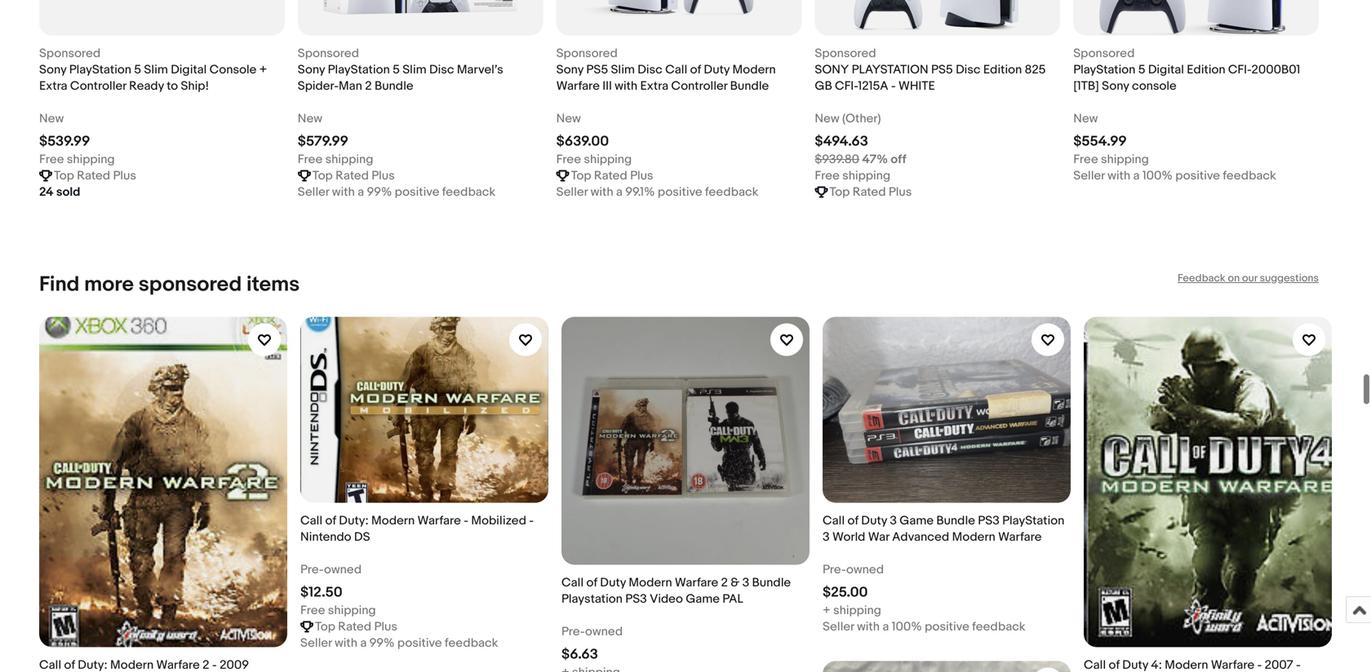 Task type: locate. For each thing, give the bounding box(es) containing it.
2 sponsored text field from the left
[[298, 45, 359, 61]]

3 disc from the left
[[956, 62, 981, 77]]

plus down new $539.99 free shipping
[[113, 168, 136, 183]]

2 digital from the left
[[1149, 62, 1185, 77]]

cfi-
[[1229, 62, 1252, 77], [835, 79, 858, 93]]

0 horizontal spatial -
[[464, 514, 469, 528]]

None text field
[[562, 665, 620, 673]]

2 new from the left
[[298, 111, 323, 126]]

free inside the 'new $554.99 free shipping seller with a 100% positive feedback'
[[1074, 152, 1099, 167]]

new
[[39, 111, 64, 126], [298, 111, 323, 126], [556, 111, 581, 126], [815, 111, 840, 126], [1074, 111, 1098, 126]]

free down $12.50 text box
[[300, 604, 325, 618]]

sponsored text field up sony
[[815, 45, 877, 61]]

sony for $539.99
[[39, 62, 66, 77]]

free down $579.99 "text box"
[[298, 152, 323, 167]]

new inside new $639.00 free shipping
[[556, 111, 581, 126]]

1 vertical spatial game
[[686, 592, 720, 607]]

list
[[39, 0, 1332, 226]]

modern inside sponsored sony ps5 slim disc call of duty modern warfare iii with extra controller bundle
[[733, 62, 776, 77]]

top for $639.00
[[571, 168, 592, 183]]

sony right the [1tb]
[[1102, 79, 1130, 93]]

2 horizontal spatial sponsored text field
[[1074, 45, 1135, 61]]

2 left &
[[721, 576, 728, 590]]

seller with a 99% positive feedback down new $579.99 free shipping
[[298, 185, 496, 199]]

warfare
[[556, 79, 600, 93], [418, 514, 461, 528], [999, 530, 1042, 545], [675, 576, 719, 590]]

new up $494.63 text box on the top of the page
[[815, 111, 840, 126]]

100% inside pre-owned $25.00 + shipping seller with a 100% positive feedback
[[892, 620, 922, 635]]

0 vertical spatial duty
[[704, 62, 730, 77]]

owned inside pre-owned $6.63
[[585, 625, 623, 639]]

1 vertical spatial pre-owned text field
[[562, 624, 623, 640]]

with down pre-owned $12.50 free shipping
[[335, 636, 358, 651]]

a
[[1134, 168, 1140, 183], [358, 185, 364, 199], [616, 185, 623, 199], [883, 620, 889, 635], [360, 636, 367, 651]]

5 inside sponsored sony playstation 5 slim digital console + extra controller ready to ship!
[[134, 62, 141, 77]]

owned inside pre-owned $12.50 free shipping
[[324, 563, 362, 577]]

free for $539.99
[[39, 152, 64, 167]]

suggestions
[[1260, 272, 1319, 285]]

seller with a 99% positive feedback text field down new $579.99 free shipping
[[298, 184, 496, 200]]

1 horizontal spatial new text field
[[1074, 110, 1098, 127]]

3 new from the left
[[556, 111, 581, 126]]

100%
[[1143, 168, 1173, 183], [892, 620, 922, 635]]

edition
[[984, 62, 1022, 77], [1187, 62, 1226, 77]]

new inside new (other) $494.63 $939.80 47% off free shipping
[[815, 111, 840, 126]]

+
[[259, 62, 267, 77], [823, 604, 831, 618]]

Free shipping text field
[[556, 151, 632, 168], [1074, 151, 1149, 168]]

0 horizontal spatial edition
[[984, 62, 1022, 77]]

shipping inside pre-owned $12.50 free shipping
[[328, 604, 376, 618]]

ship!
[[181, 79, 209, 93]]

modern right advanced
[[952, 530, 996, 545]]

2 slim from the left
[[403, 62, 427, 77]]

5
[[134, 62, 141, 77], [393, 62, 400, 77], [1139, 62, 1146, 77]]

3 5 from the left
[[1139, 62, 1146, 77]]

white
[[899, 79, 935, 93]]

extra up $539.99 text field
[[39, 79, 67, 93]]

1 horizontal spatial sponsored text field
[[298, 45, 359, 61]]

shipping inside new (other) $494.63 $939.80 47% off free shipping
[[843, 168, 891, 183]]

call for $25.00
[[823, 514, 845, 528]]

- left the mobilized
[[464, 514, 469, 528]]

digital inside sponsored playstation 5 digital edition cfi-2000b01 [1tb] sony console
[[1149, 62, 1185, 77]]

sponsored inside sponsored sony ps5 slim disc call of duty modern warfare iii with extra controller bundle
[[556, 46, 618, 61]]

top rated plus up sold
[[54, 168, 136, 183]]

plus for $639.00
[[630, 168, 654, 183]]

top rated plus text field down new $579.99 free shipping
[[313, 168, 395, 184]]

sony for $639.00
[[556, 62, 584, 77]]

seller
[[1074, 168, 1105, 183], [298, 185, 329, 199], [556, 185, 588, 199], [823, 620, 855, 635], [300, 636, 332, 651]]

duty:
[[339, 514, 369, 528]]

sony inside sponsored sony playstation 5 slim digital console + extra controller ready to ship!
[[39, 62, 66, 77]]

pre- inside pre-owned $12.50 free shipping
[[300, 563, 324, 577]]

shipping inside pre-owned $25.00 + shipping seller with a 100% positive feedback
[[834, 604, 882, 618]]

$554.99 text field
[[1074, 133, 1127, 150]]

of inside call of duty modern warfare 2 & 3 bundle playstation ps3 video game pal
[[587, 576, 598, 590]]

duty inside call of duty 3 game bundle ps3 playstation 3 world war advanced modern warfare
[[862, 514, 887, 528]]

5 for $539.99
[[134, 62, 141, 77]]

top rated plus text field for $539.99
[[54, 168, 136, 184]]

1 vertical spatial 100%
[[892, 620, 922, 635]]

modern right duty:
[[371, 514, 415, 528]]

2 horizontal spatial pre-
[[823, 563, 847, 577]]

1 horizontal spatial 5
[[393, 62, 400, 77]]

3 right &
[[743, 576, 750, 590]]

sponsored
[[39, 46, 101, 61], [298, 46, 359, 61], [556, 46, 618, 61], [815, 46, 877, 61], [1074, 46, 1135, 61]]

world
[[833, 530, 866, 545]]

1 vertical spatial +
[[823, 604, 831, 618]]

top
[[54, 168, 74, 183], [313, 168, 333, 183], [571, 168, 592, 183], [830, 185, 850, 199], [315, 620, 336, 635]]

with
[[615, 79, 638, 93], [1108, 168, 1131, 183], [332, 185, 355, 199], [591, 185, 614, 199], [857, 620, 880, 635], [335, 636, 358, 651]]

top down $579.99 "text box"
[[313, 168, 333, 183]]

1 disc from the left
[[429, 62, 454, 77]]

shipping inside new $639.00 free shipping
[[584, 152, 632, 167]]

plus
[[113, 168, 136, 183], [372, 168, 395, 183], [630, 168, 654, 183], [889, 185, 912, 199], [374, 620, 398, 635]]

top rated plus text field up 99.1%
[[571, 168, 654, 184]]

1 edition from the left
[[984, 62, 1022, 77]]

spider-
[[298, 79, 339, 93]]

Pre-owned text field
[[300, 562, 362, 578]]

slim for $579.99
[[403, 62, 427, 77]]

2 horizontal spatial duty
[[862, 514, 887, 528]]

5 inside sponsored sony playstation 5 slim disc marvel's spider-man 2 bundle
[[393, 62, 400, 77]]

1 horizontal spatial ps5
[[932, 62, 953, 77]]

game left pal
[[686, 592, 720, 607]]

modern
[[733, 62, 776, 77], [371, 514, 415, 528], [952, 530, 996, 545], [629, 576, 672, 590]]

new inside the 'new $554.99 free shipping seller with a 100% positive feedback'
[[1074, 111, 1098, 126]]

0 horizontal spatial controller
[[70, 79, 126, 93]]

sony inside sponsored sony playstation 5 slim disc marvel's spider-man 2 bundle
[[298, 62, 325, 77]]

1 horizontal spatial 3
[[823, 530, 830, 545]]

0 horizontal spatial ps5
[[587, 62, 608, 77]]

3 slim from the left
[[611, 62, 635, 77]]

rated
[[77, 168, 110, 183], [336, 168, 369, 183], [594, 168, 628, 183], [853, 185, 886, 199], [338, 620, 372, 635]]

3
[[890, 514, 897, 528], [823, 530, 830, 545], [743, 576, 750, 590]]

$12.50 text field
[[300, 584, 343, 602]]

new $639.00 free shipping
[[556, 111, 632, 167]]

free inside new $639.00 free shipping
[[556, 152, 581, 167]]

edition inside sponsored sony playstation ps5 disc edition 825 gb cfi-1215a - white
[[984, 62, 1022, 77]]

0 vertical spatial game
[[900, 514, 934, 528]]

2 horizontal spatial -
[[891, 79, 896, 93]]

Sponsored text field
[[39, 45, 101, 61], [298, 45, 359, 61]]

bundle inside sponsored sony playstation 5 slim disc marvel's spider-man 2 bundle
[[375, 79, 414, 93]]

2 new text field from the left
[[1074, 110, 1098, 127]]

1 horizontal spatial controller
[[671, 79, 728, 93]]

disc
[[429, 62, 454, 77], [638, 62, 663, 77], [956, 62, 981, 77]]

plus up 99.1%
[[630, 168, 654, 183]]

2 sponsored text field from the left
[[815, 45, 877, 61]]

modern inside call of duty 3 game bundle ps3 playstation 3 world war advanced modern warfare
[[952, 530, 996, 545]]

shipping down '$539.99'
[[67, 152, 115, 167]]

new $539.99 free shipping
[[39, 111, 115, 167]]

$6.63
[[562, 646, 598, 664]]

0 horizontal spatial cfi-
[[835, 79, 858, 93]]

free inside new (other) $494.63 $939.80 47% off free shipping
[[815, 168, 840, 183]]

0 vertical spatial +
[[259, 62, 267, 77]]

bundle
[[375, 79, 414, 93], [730, 79, 769, 93], [937, 514, 976, 528], [752, 576, 791, 590]]

extra
[[39, 79, 67, 93], [641, 79, 669, 93]]

on
[[1228, 272, 1240, 285]]

seller with a 99% positive feedback
[[298, 185, 496, 199], [300, 636, 498, 651]]

sony up $539.99 text field
[[39, 62, 66, 77]]

0 horizontal spatial +
[[259, 62, 267, 77]]

sony inside sponsored sony ps5 slim disc call of duty modern warfare iii with extra controller bundle
[[556, 62, 584, 77]]

new text field up '$539.99'
[[39, 110, 64, 127]]

of inside call of duty 3 game bundle ps3 playstation 3 world war advanced modern warfare
[[848, 514, 859, 528]]

sponsored text field for sony
[[815, 45, 877, 61]]

4 new from the left
[[815, 111, 840, 126]]

with right iii
[[615, 79, 638, 93]]

0 horizontal spatial extra
[[39, 79, 67, 93]]

1 horizontal spatial game
[[900, 514, 934, 528]]

disc inside sponsored sony playstation 5 slim disc marvel's spider-man 2 bundle
[[429, 62, 454, 77]]

sponsored text field up iii
[[556, 45, 618, 61]]

0 vertical spatial seller with a 99% positive feedback
[[298, 185, 496, 199]]

New text field
[[556, 110, 581, 127], [1074, 110, 1098, 127]]

0 horizontal spatial top rated plus text field
[[54, 168, 136, 184]]

+ down $25.00
[[823, 604, 831, 618]]

4 sponsored from the left
[[815, 46, 877, 61]]

seller inside pre-owned $25.00 + shipping seller with a 100% positive feedback
[[823, 620, 855, 635]]

game inside call of duty 3 game bundle ps3 playstation 3 world war advanced modern warfare
[[900, 514, 934, 528]]

slim
[[144, 62, 168, 77], [403, 62, 427, 77], [611, 62, 635, 77]]

shipping
[[67, 152, 115, 167], [325, 152, 373, 167], [584, 152, 632, 167], [1101, 152, 1149, 167], [843, 168, 891, 183], [328, 604, 376, 618], [834, 604, 882, 618]]

top rated plus for $639.00
[[571, 168, 654, 183]]

2 horizontal spatial 3
[[890, 514, 897, 528]]

disc inside sponsored sony playstation ps5 disc edition 825 gb cfi-1215a - white
[[956, 62, 981, 77]]

shipping down $579.99 "text box"
[[325, 152, 373, 167]]

pre- inside pre-owned $6.63
[[562, 625, 585, 639]]

top down $639.00 text box
[[571, 168, 592, 183]]

0 horizontal spatial 2
[[365, 79, 372, 93]]

controller inside sponsored sony playstation 5 slim digital console + extra controller ready to ship!
[[70, 79, 126, 93]]

edition left the 2000b01
[[1187, 62, 1226, 77]]

seller down + shipping text field
[[823, 620, 855, 635]]

0 vertical spatial cfi-
[[1229, 62, 1252, 77]]

owned up $12.50 text box
[[324, 563, 362, 577]]

$639.00
[[556, 133, 609, 150]]

positive
[[1176, 168, 1221, 183], [395, 185, 440, 199], [658, 185, 703, 199], [925, 620, 970, 635], [398, 636, 442, 651]]

with inside the 'new $554.99 free shipping seller with a 100% positive feedback'
[[1108, 168, 1131, 183]]

warfare inside call of duty: modern warfare - mobilized - nintendo ds
[[418, 514, 461, 528]]

sony
[[39, 62, 66, 77], [298, 62, 325, 77], [556, 62, 584, 77], [1102, 79, 1130, 93]]

digital
[[171, 62, 207, 77], [1149, 62, 1185, 77]]

1 horizontal spatial pre-
[[562, 625, 585, 639]]

feedback
[[1223, 168, 1277, 183], [442, 185, 496, 199], [705, 185, 759, 199], [973, 620, 1026, 635], [445, 636, 498, 651]]

seller down $554.99 "text box"
[[1074, 168, 1105, 183]]

group
[[39, 317, 1332, 673]]

duty
[[704, 62, 730, 77], [862, 514, 887, 528], [600, 576, 626, 590]]

ps5 inside sponsored sony ps5 slim disc call of duty modern warfare iii with extra controller bundle
[[587, 62, 608, 77]]

shipping down $639.00 text box
[[584, 152, 632, 167]]

2 edition from the left
[[1187, 62, 1226, 77]]

game
[[900, 514, 934, 528], [686, 592, 720, 607]]

top rated plus
[[54, 168, 136, 183], [313, 168, 395, 183], [571, 168, 654, 183], [830, 185, 912, 199], [315, 620, 398, 635]]

2 horizontal spatial owned
[[847, 563, 884, 577]]

sponsored inside sponsored sony playstation 5 slim digital console + extra controller ready to ship!
[[39, 46, 101, 61]]

free down $939.80 on the top of the page
[[815, 168, 840, 183]]

free
[[39, 152, 64, 167], [298, 152, 323, 167], [556, 152, 581, 167], [1074, 152, 1099, 167], [815, 168, 840, 183], [300, 604, 325, 618]]

new inside new $579.99 free shipping
[[298, 111, 323, 126]]

pre- for $12.50
[[300, 563, 324, 577]]

new for $539.99
[[39, 111, 64, 126]]

3 sponsored from the left
[[556, 46, 618, 61]]

0 horizontal spatial pre-owned text field
[[562, 624, 623, 640]]

1 vertical spatial 2
[[721, 576, 728, 590]]

top rated plus text field up sold
[[54, 168, 136, 184]]

with down + shipping text field
[[857, 620, 880, 635]]

Pre-owned text field
[[823, 562, 884, 578], [562, 624, 623, 640]]

1 sponsored text field from the left
[[556, 45, 618, 61]]

free shipping text field down $579.99 "text box"
[[298, 151, 373, 168]]

ps5 up iii
[[587, 62, 608, 77]]

duty inside call of duty modern warfare 2 & 3 bundle playstation ps3 video game pal
[[600, 576, 626, 590]]

pre- inside pre-owned $25.00 + shipping seller with a 100% positive feedback
[[823, 563, 847, 577]]

2 controller from the left
[[671, 79, 728, 93]]

pre-owned text field up $6.63
[[562, 624, 623, 640]]

top rated plus text field for $639.00
[[571, 168, 654, 184]]

ps5 up white
[[932, 62, 953, 77]]

1 horizontal spatial disc
[[638, 62, 663, 77]]

Free shipping text field
[[39, 151, 115, 168], [298, 151, 373, 168], [815, 168, 891, 184], [300, 603, 376, 619]]

top rated plus text field down 47%
[[830, 184, 912, 200]]

top rated plus for $579.99
[[313, 168, 395, 183]]

sponsored text field up the [1tb]
[[1074, 45, 1135, 61]]

2 horizontal spatial slim
[[611, 62, 635, 77]]

$25.00 text field
[[823, 584, 868, 602]]

rated up sold
[[77, 168, 110, 183]]

$554.99
[[1074, 133, 1127, 150]]

99% down pre-owned $12.50 free shipping
[[370, 636, 395, 651]]

1 ps5 from the left
[[587, 62, 608, 77]]

ps5
[[587, 62, 608, 77], [932, 62, 953, 77]]

1 horizontal spatial sponsored text field
[[815, 45, 877, 61]]

1 vertical spatial duty
[[862, 514, 887, 528]]

0 vertical spatial pre-owned text field
[[823, 562, 884, 578]]

new up $579.99 "text box"
[[298, 111, 323, 126]]

console
[[210, 62, 257, 77]]

ps5 inside sponsored sony playstation ps5 disc edition 825 gb cfi-1215a - white
[[932, 62, 953, 77]]

0 horizontal spatial slim
[[144, 62, 168, 77]]

ps3
[[978, 514, 1000, 528], [626, 592, 647, 607]]

bundle inside sponsored sony ps5 slim disc call of duty modern warfare iii with extra controller bundle
[[730, 79, 769, 93]]

Seller with a 99% positive feedback text field
[[298, 184, 496, 200], [300, 635, 498, 652]]

1 vertical spatial cfi-
[[835, 79, 858, 93]]

+ shipping text field
[[823, 603, 882, 619]]

call inside call of duty: modern warfare - mobilized - nintendo ds
[[300, 514, 323, 528]]

disc inside sponsored sony ps5 slim disc call of duty modern warfare iii with extra controller bundle
[[638, 62, 663, 77]]

off
[[891, 152, 907, 167]]

top up sold
[[54, 168, 74, 183]]

extra right iii
[[641, 79, 669, 93]]

new text field for $639.00
[[556, 110, 581, 127]]

shipping down $12.50
[[328, 604, 376, 618]]

pre-owned text field for $25.00
[[823, 562, 884, 578]]

0 horizontal spatial duty
[[600, 576, 626, 590]]

new up $639.00
[[556, 111, 581, 126]]

call inside call of duty modern warfare 2 & 3 bundle playstation ps3 video game pal
[[562, 576, 584, 590]]

pre- up $12.50 text box
[[300, 563, 324, 577]]

warfare inside sponsored sony ps5 slim disc call of duty modern warfare iii with extra controller bundle
[[556, 79, 600, 93]]

free shipping text field down $639.00 text box
[[556, 151, 632, 168]]

digital up console
[[1149, 62, 1185, 77]]

shipping down $554.99
[[1101, 152, 1149, 167]]

- right the mobilized
[[529, 514, 534, 528]]

game inside call of duty modern warfare 2 & 3 bundle playstation ps3 video game pal
[[686, 592, 720, 607]]

nintendo
[[300, 530, 351, 545]]

free for $639.00
[[556, 152, 581, 167]]

2 extra from the left
[[641, 79, 669, 93]]

1 horizontal spatial new text field
[[298, 110, 323, 127]]

1 5 from the left
[[134, 62, 141, 77]]

pre- up $25.00
[[823, 563, 847, 577]]

1 controller from the left
[[70, 79, 126, 93]]

sponsored text field for $579.99
[[298, 45, 359, 61]]

New (Other) text field
[[815, 110, 881, 127]]

top rated plus text field down pre-owned $12.50 free shipping
[[315, 619, 398, 635]]

0 horizontal spatial new text field
[[556, 110, 581, 127]]

0 horizontal spatial sponsored text field
[[39, 45, 101, 61]]

call of duty 3 game bundle ps3 playstation 3 world war advanced modern warfare
[[823, 514, 1065, 545]]

pal
[[723, 592, 744, 607]]

pre-owned $25.00 + shipping seller with a 100% positive feedback
[[823, 563, 1026, 635]]

top rated plus down new $579.99 free shipping
[[313, 168, 395, 183]]

seller down $639.00 text box
[[556, 185, 588, 199]]

3 inside call of duty modern warfare 2 & 3 bundle playstation ps3 video game pal
[[743, 576, 750, 590]]

with down $554.99
[[1108, 168, 1131, 183]]

0 vertical spatial top rated plus text field
[[313, 168, 395, 184]]

2 sponsored from the left
[[298, 46, 359, 61]]

0 vertical spatial 100%
[[1143, 168, 1173, 183]]

2 inside sponsored sony playstation 5 slim disc marvel's spider-man 2 bundle
[[365, 79, 372, 93]]

shipping inside new $579.99 free shipping
[[325, 152, 373, 167]]

1 horizontal spatial slim
[[403, 62, 427, 77]]

plus down off in the top right of the page
[[889, 185, 912, 199]]

sony for $579.99
[[298, 62, 325, 77]]

+ inside pre-owned $25.00 + shipping seller with a 100% positive feedback
[[823, 604, 831, 618]]

2 horizontal spatial 5
[[1139, 62, 1146, 77]]

edition left '825' at the top right of page
[[984, 62, 1022, 77]]

slim up ready
[[144, 62, 168, 77]]

1 horizontal spatial ps3
[[978, 514, 1000, 528]]

new text field for $579.99
[[298, 110, 323, 127]]

owned for $25.00
[[847, 563, 884, 577]]

0 vertical spatial 2
[[365, 79, 372, 93]]

duty inside sponsored sony ps5 slim disc call of duty modern warfare iii with extra controller bundle
[[704, 62, 730, 77]]

1 horizontal spatial 100%
[[1143, 168, 1173, 183]]

1 sponsored from the left
[[39, 46, 101, 61]]

of for $12.50
[[325, 514, 336, 528]]

2 free shipping text field from the left
[[1074, 151, 1149, 168]]

sponsored text field for $554.99
[[1074, 45, 1135, 61]]

0 horizontal spatial game
[[686, 592, 720, 607]]

3 left world
[[823, 530, 830, 545]]

free inside new $539.99 free shipping
[[39, 152, 64, 167]]

1 horizontal spatial +
[[823, 604, 831, 618]]

digital inside sponsored sony playstation 5 slim digital console + extra controller ready to ship!
[[171, 62, 207, 77]]

2 new text field from the left
[[298, 110, 323, 127]]

2 horizontal spatial disc
[[956, 62, 981, 77]]

0 vertical spatial ps3
[[978, 514, 1000, 528]]

seller down $12.50 text box
[[300, 636, 332, 651]]

2 5 from the left
[[393, 62, 400, 77]]

Sponsored text field
[[556, 45, 618, 61], [815, 45, 877, 61], [1074, 45, 1135, 61]]

2 vertical spatial 3
[[743, 576, 750, 590]]

sponsored text field for sony
[[556, 45, 618, 61]]

- down playstation
[[891, 79, 896, 93]]

0 horizontal spatial 5
[[134, 62, 141, 77]]

0 horizontal spatial free shipping text field
[[556, 151, 632, 168]]

plus for $539.99
[[113, 168, 136, 183]]

sponsored for $639.00
[[556, 46, 618, 61]]

1 vertical spatial seller with a 99% positive feedback
[[300, 636, 498, 651]]

sponsored inside sponsored sony playstation 5 slim disc marvel's spider-man 2 bundle
[[298, 46, 359, 61]]

bundle right &
[[752, 576, 791, 590]]

a for top seller with a 99% positive feedback text field
[[358, 185, 364, 199]]

new text field up $554.99
[[1074, 110, 1098, 127]]

Seller with a 100% positive feedback text field
[[823, 619, 1026, 635]]

owned up $6.63
[[585, 625, 623, 639]]

2 vertical spatial duty
[[600, 576, 626, 590]]

with left 99.1%
[[591, 185, 614, 199]]

New text field
[[39, 110, 64, 127], [298, 110, 323, 127]]

0 vertical spatial seller with a 99% positive feedback text field
[[298, 184, 496, 200]]

5 new from the left
[[1074, 111, 1098, 126]]

99% down new $579.99 free shipping
[[367, 185, 392, 199]]

sony up $639.00
[[556, 62, 584, 77]]

playstation inside sponsored playstation 5 digital edition cfi-2000b01 [1tb] sony console
[[1074, 62, 1136, 77]]

sony up spider-
[[298, 62, 325, 77]]

owned for $6.63
[[585, 625, 623, 639]]

playstation inside call of duty 3 game bundle ps3 playstation 3 world war advanced modern warfare
[[1003, 514, 1065, 528]]

$539.99 text field
[[39, 133, 90, 150]]

1 new text field from the left
[[556, 110, 581, 127]]

rated up 99.1%
[[594, 168, 628, 183]]

owned up $25.00
[[847, 563, 884, 577]]

1 vertical spatial top rated plus text field
[[315, 619, 398, 635]]

1 sponsored text field from the left
[[39, 45, 101, 61]]

1 horizontal spatial duty
[[704, 62, 730, 77]]

2 disc from the left
[[638, 62, 663, 77]]

free inside pre-owned $12.50 free shipping
[[300, 604, 325, 618]]

1 free shipping text field from the left
[[556, 151, 632, 168]]

Top Rated Plus text field
[[313, 168, 395, 184], [315, 619, 398, 635]]

new up '$539.99'
[[39, 111, 64, 126]]

0 horizontal spatial 100%
[[892, 620, 922, 635]]

1 extra from the left
[[39, 79, 67, 93]]

sponsored sony playstation ps5 disc edition 825 gb cfi-1215a - white
[[815, 46, 1046, 93]]

sponsored playstation 5 digital edition cfi-2000b01 [1tb] sony console
[[1074, 46, 1301, 93]]

mobilized
[[471, 514, 527, 528]]

seller with a 99% positive feedback down pre-owned $12.50 free shipping
[[300, 636, 498, 651]]

top rated plus down 47%
[[830, 185, 912, 199]]

call inside call of duty 3 game bundle ps3 playstation 3 world war advanced modern warfare
[[823, 514, 845, 528]]

0 horizontal spatial sponsored text field
[[556, 45, 618, 61]]

0 horizontal spatial pre-
[[300, 563, 324, 577]]

of for $6.63
[[587, 576, 598, 590]]

0 horizontal spatial ps3
[[626, 592, 647, 607]]

feedback inside pre-owned $25.00 + shipping seller with a 100% positive feedback
[[973, 620, 1026, 635]]

slim inside sponsored sony playstation 5 slim disc marvel's spider-man 2 bundle
[[403, 62, 427, 77]]

sponsored inside sponsored sony playstation ps5 disc edition 825 gb cfi-1215a - white
[[815, 46, 877, 61]]

shipping inside the 'new $554.99 free shipping seller with a 100% positive feedback'
[[1101, 152, 1149, 167]]

1 horizontal spatial cfi-
[[1229, 62, 1252, 77]]

1 horizontal spatial pre-owned text field
[[823, 562, 884, 578]]

sold
[[56, 185, 80, 199]]

0 vertical spatial 99%
[[367, 185, 392, 199]]

1 digital from the left
[[171, 62, 207, 77]]

1 horizontal spatial edition
[[1187, 62, 1226, 77]]

1 horizontal spatial -
[[529, 514, 534, 528]]

controller
[[70, 79, 126, 93], [671, 79, 728, 93]]

slim left marvel's
[[403, 62, 427, 77]]

99%
[[367, 185, 392, 199], [370, 636, 395, 651]]

rated down new $579.99 free shipping
[[336, 168, 369, 183]]

1 horizontal spatial free shipping text field
[[1074, 151, 1149, 168]]

$539.99
[[39, 133, 90, 150]]

1 horizontal spatial 2
[[721, 576, 728, 590]]

slim inside sponsored sony playstation 5 slim digital console + extra controller ready to ship!
[[144, 62, 168, 77]]

47%
[[862, 152, 888, 167]]

0 horizontal spatial digital
[[171, 62, 207, 77]]

free shipping text field down $12.50
[[300, 603, 376, 619]]

-
[[891, 79, 896, 93], [464, 514, 469, 528], [529, 514, 534, 528]]

2 ps5 from the left
[[932, 62, 953, 77]]

slim up iii
[[611, 62, 635, 77]]

0 horizontal spatial new text field
[[39, 110, 64, 127]]

new text field up $639.00
[[556, 110, 581, 127]]

1 new text field from the left
[[39, 110, 64, 127]]

of
[[690, 62, 701, 77], [325, 514, 336, 528], [848, 514, 859, 528], [587, 576, 598, 590]]

1 vertical spatial ps3
[[626, 592, 647, 607]]

with inside pre-owned $25.00 + shipping seller with a 100% positive feedback
[[857, 620, 880, 635]]

Top Rated Plus text field
[[54, 168, 136, 184], [571, 168, 654, 184], [830, 184, 912, 200]]

0 horizontal spatial disc
[[429, 62, 454, 77]]

3 sponsored text field from the left
[[1074, 45, 1135, 61]]

slim for $539.99
[[144, 62, 168, 77]]

free shipping text field down $939.80 on the top of the page
[[815, 168, 891, 184]]

of inside call of duty: modern warfare - mobilized - nintendo ds
[[325, 514, 336, 528]]

5 sponsored from the left
[[1074, 46, 1135, 61]]

0 horizontal spatial 3
[[743, 576, 750, 590]]

free down $554.99
[[1074, 152, 1099, 167]]

3 up advanced
[[890, 514, 897, 528]]

1 new from the left
[[39, 111, 64, 126]]

owned inside pre-owned $25.00 + shipping seller with a 100% positive feedback
[[847, 563, 884, 577]]

2
[[365, 79, 372, 93], [721, 576, 728, 590]]

free for $579.99
[[298, 152, 323, 167]]

warfare inside call of duty 3 game bundle ps3 playstation 3 world war advanced modern warfare
[[999, 530, 1042, 545]]

1 horizontal spatial extra
[[641, 79, 669, 93]]

1 slim from the left
[[144, 62, 168, 77]]

99.1%
[[626, 185, 655, 199]]

pre-owned text field up "$25.00" text box
[[823, 562, 884, 578]]

free down '$539.99'
[[39, 152, 64, 167]]

items
[[247, 272, 300, 297]]

sponsored for (other)
[[815, 46, 877, 61]]

plus down pre-owned $12.50 free shipping
[[374, 620, 398, 635]]

a inside the 'new $554.99 free shipping seller with a 100% positive feedback'
[[1134, 168, 1140, 183]]

free down $639.00 text box
[[556, 152, 581, 167]]

shipping down "$25.00" text box
[[834, 604, 882, 618]]

a for "seller with a 99.1% positive feedback" text field
[[616, 185, 623, 199]]

modern left sony
[[733, 62, 776, 77]]

+ right console
[[259, 62, 267, 77]]

$12.50
[[300, 584, 343, 602]]

1 horizontal spatial top rated plus text field
[[571, 168, 654, 184]]

1 horizontal spatial digital
[[1149, 62, 1185, 77]]

positive for top seller with a 99% positive feedback text field
[[395, 185, 440, 199]]

cfi- inside sponsored sony playstation ps5 disc edition 825 gb cfi-1215a - white
[[835, 79, 858, 93]]

1 horizontal spatial owned
[[585, 625, 623, 639]]

new text field up $579.99 "text box"
[[298, 110, 323, 127]]

100% inside the 'new $554.99 free shipping seller with a 100% positive feedback'
[[1143, 168, 1173, 183]]

bundle left gb
[[730, 79, 769, 93]]

to
[[167, 79, 178, 93]]

0 horizontal spatial owned
[[324, 563, 362, 577]]

controller inside sponsored sony ps5 slim disc call of duty modern warfare iii with extra controller bundle
[[671, 79, 728, 93]]



Task type: describe. For each thing, give the bounding box(es) containing it.
playstation inside sponsored sony playstation 5 slim digital console + extra controller ready to ship!
[[69, 62, 131, 77]]

sponsored inside sponsored playstation 5 digital edition cfi-2000b01 [1tb] sony console
[[1074, 46, 1135, 61]]

extra inside sponsored sony ps5 slim disc call of duty modern warfare iii with extra controller bundle
[[641, 79, 669, 93]]

top down $12.50 text box
[[315, 620, 336, 635]]

sponsored sony playstation 5 slim digital console + extra controller ready to ship!
[[39, 46, 267, 93]]

1 vertical spatial 99%
[[370, 636, 395, 651]]

group containing $12.50
[[39, 317, 1332, 673]]

playstation
[[852, 62, 929, 77]]

top rated plus for $539.99
[[54, 168, 136, 183]]

find more sponsored items
[[39, 272, 300, 297]]

pre-owned $12.50 free shipping
[[300, 563, 376, 618]]

free shipping text field down '$539.99'
[[39, 151, 115, 168]]

pre-owned $6.63
[[562, 625, 623, 664]]

1 vertical spatial 3
[[823, 530, 830, 545]]

24 sold text field
[[39, 184, 80, 200]]

new for $494.63
[[815, 111, 840, 126]]

rated down 47%
[[853, 185, 886, 199]]

disc for $494.63
[[956, 62, 981, 77]]

feedback on our suggestions link
[[1178, 272, 1319, 285]]

ps3 inside call of duty modern warfare 2 & 3 bundle playstation ps3 video game pal
[[626, 592, 647, 607]]

sponsored text field for $539.99
[[39, 45, 101, 61]]

$639.00 text field
[[556, 133, 609, 150]]

owned for $12.50
[[324, 563, 362, 577]]

[1tb]
[[1074, 79, 1100, 93]]

top for $539.99
[[54, 168, 74, 183]]

bundle inside call of duty 3 game bundle ps3 playstation 3 world war advanced modern warfare
[[937, 514, 976, 528]]

$939.80
[[815, 152, 860, 167]]

rated down pre-owned $12.50 free shipping
[[338, 620, 372, 635]]

pre-owned text field for $6.63
[[562, 624, 623, 640]]

feedback on our suggestions
[[1178, 272, 1319, 285]]

list containing $539.99
[[39, 0, 1332, 226]]

playstation
[[562, 592, 623, 607]]

- inside sponsored sony playstation ps5 disc edition 825 gb cfi-1215a - white
[[891, 79, 896, 93]]

positive for the bottom seller with a 99% positive feedback text field
[[398, 636, 442, 651]]

of inside sponsored sony ps5 slim disc call of duty modern warfare iii with extra controller bundle
[[690, 62, 701, 77]]

playstation inside sponsored sony playstation 5 slim disc marvel's spider-man 2 bundle
[[328, 62, 390, 77]]

+ inside sponsored sony playstation 5 slim digital console + extra controller ready to ship!
[[259, 62, 267, 77]]

modern inside call of duty: modern warfare - mobilized - nintendo ds
[[371, 514, 415, 528]]

with down new $579.99 free shipping
[[332, 185, 355, 199]]

$579.99 text field
[[298, 133, 349, 150]]

our
[[1243, 272, 1258, 285]]

24 sold
[[39, 185, 80, 199]]

seller down $579.99 "text box"
[[298, 185, 329, 199]]

new (other) $494.63 $939.80 47% off free shipping
[[815, 111, 907, 183]]

sponsored sony playstation 5 slim disc marvel's spider-man 2 bundle
[[298, 46, 503, 93]]

(other)
[[843, 111, 881, 126]]

top rated plus down pre-owned $12.50 free shipping
[[315, 620, 398, 635]]

war
[[868, 530, 890, 545]]

5 inside sponsored playstation 5 digital edition cfi-2000b01 [1tb] sony console
[[1139, 62, 1146, 77]]

duty for $25.00
[[862, 514, 887, 528]]

ready
[[129, 79, 164, 93]]

sponsored for $539.99
[[39, 46, 101, 61]]

marvel's
[[457, 62, 503, 77]]

5 for $579.99
[[393, 62, 400, 77]]

find
[[39, 272, 80, 297]]

new text field for $554.99
[[1074, 110, 1098, 127]]

warfare inside call of duty modern warfare 2 & 3 bundle playstation ps3 video game pal
[[675, 576, 719, 590]]

new text field for $539.99
[[39, 110, 64, 127]]

24
[[39, 185, 54, 199]]

plus for $579.99
[[372, 168, 395, 183]]

top down $939.80 on the top of the page
[[830, 185, 850, 199]]

$494.63
[[815, 133, 869, 150]]

positive inside pre-owned $25.00 + shipping seller with a 100% positive feedback
[[925, 620, 970, 635]]

a for the bottom seller with a 99% positive feedback text field
[[360, 636, 367, 651]]

with inside sponsored sony ps5 slim disc call of duty modern warfare iii with extra controller bundle
[[615, 79, 638, 93]]

rated for $639.00
[[594, 168, 628, 183]]

duty for $6.63
[[600, 576, 626, 590]]

ps3 inside call of duty 3 game bundle ps3 playstation 3 world war advanced modern warfare
[[978, 514, 1000, 528]]

seller inside the 'new $554.99 free shipping seller with a 100% positive feedback'
[[1074, 168, 1105, 183]]

call inside sponsored sony ps5 slim disc call of duty modern warfare iii with extra controller bundle
[[665, 62, 688, 77]]

sony inside sponsored playstation 5 digital edition cfi-2000b01 [1tb] sony console
[[1102, 79, 1130, 93]]

free for $554.99
[[1074, 152, 1099, 167]]

iii
[[603, 79, 612, 93]]

cfi- inside sponsored playstation 5 digital edition cfi-2000b01 [1tb] sony console
[[1229, 62, 1252, 77]]

shipping inside new $539.99 free shipping
[[67, 152, 115, 167]]

sponsored for $579.99
[[298, 46, 359, 61]]

video
[[650, 592, 683, 607]]

extra inside sponsored sony playstation 5 slim digital console + extra controller ready to ship!
[[39, 79, 67, 93]]

slim inside sponsored sony ps5 slim disc call of duty modern warfare iii with extra controller bundle
[[611, 62, 635, 77]]

free shipping text field for $639.00
[[556, 151, 632, 168]]

rated for $539.99
[[77, 168, 110, 183]]

with inside text field
[[591, 185, 614, 199]]

Seller with a 100% positive feedback text field
[[1074, 168, 1277, 184]]

bundle inside call of duty modern warfare 2 & 3 bundle playstation ps3 video game pal
[[752, 576, 791, 590]]

sony
[[815, 62, 849, 77]]

call of duty: modern warfare - mobilized - nintendo ds
[[300, 514, 534, 545]]

previous price $939.80 47% off text field
[[815, 151, 907, 168]]

2000b01
[[1252, 62, 1301, 77]]

call of duty modern warfare 2 & 3 bundle playstation ps3 video game pal
[[562, 576, 791, 607]]

console
[[1132, 79, 1177, 93]]

$25.00
[[823, 584, 868, 602]]

positive for "seller with a 99.1% positive feedback" text field
[[658, 185, 703, 199]]

free shipping text field for $554.99
[[1074, 151, 1149, 168]]

Seller with a 99.1% positive feedback text field
[[556, 184, 759, 200]]

feedback
[[1178, 272, 1226, 285]]

top for $579.99
[[313, 168, 333, 183]]

2 inside call of duty modern warfare 2 & 3 bundle playstation ps3 video game pal
[[721, 576, 728, 590]]

rated for $579.99
[[336, 168, 369, 183]]

new for $639.00
[[556, 111, 581, 126]]

ds
[[354, 530, 370, 545]]

sponsored sony ps5 slim disc call of duty modern warfare iii with extra controller bundle
[[556, 46, 776, 93]]

1 vertical spatial seller with a 99% positive feedback text field
[[300, 635, 498, 652]]

man
[[339, 79, 362, 93]]

2 horizontal spatial top rated plus text field
[[830, 184, 912, 200]]

call for $6.63
[[562, 576, 584, 590]]

modern inside call of duty modern warfare 2 & 3 bundle playstation ps3 video game pal
[[629, 576, 672, 590]]

advanced
[[892, 530, 950, 545]]

1215a
[[858, 79, 889, 93]]

new $579.99 free shipping
[[298, 111, 373, 167]]

gb
[[815, 79, 833, 93]]

call for $12.50
[[300, 514, 323, 528]]

of for $25.00
[[848, 514, 859, 528]]

$494.63 text field
[[815, 133, 869, 150]]

new $554.99 free shipping seller with a 100% positive feedback
[[1074, 111, 1277, 183]]

pre- for $6.63
[[562, 625, 585, 639]]

edition inside sponsored playstation 5 digital edition cfi-2000b01 [1tb] sony console
[[1187, 62, 1226, 77]]

825
[[1025, 62, 1046, 77]]

pre- for $25.00
[[823, 563, 847, 577]]

feedback inside "seller with a 99.1% positive feedback" text field
[[705, 185, 759, 199]]

seller with a 99.1% positive feedback
[[556, 185, 759, 199]]

0 vertical spatial 3
[[890, 514, 897, 528]]

more
[[84, 272, 134, 297]]

sponsored
[[139, 272, 242, 297]]

$6.63 text field
[[562, 646, 598, 664]]

a inside pre-owned $25.00 + shipping seller with a 100% positive feedback
[[883, 620, 889, 635]]

disc for $639.00
[[638, 62, 663, 77]]

new for $579.99
[[298, 111, 323, 126]]

seller inside text field
[[556, 185, 588, 199]]

&
[[731, 576, 740, 590]]

feedback inside the 'new $554.99 free shipping seller with a 100% positive feedback'
[[1223, 168, 1277, 183]]

$579.99
[[298, 133, 349, 150]]

positive inside the 'new $554.99 free shipping seller with a 100% positive feedback'
[[1176, 168, 1221, 183]]



Task type: vqa. For each thing, say whether or not it's contained in the screenshot.
New text field corresponding to $554.99
yes



